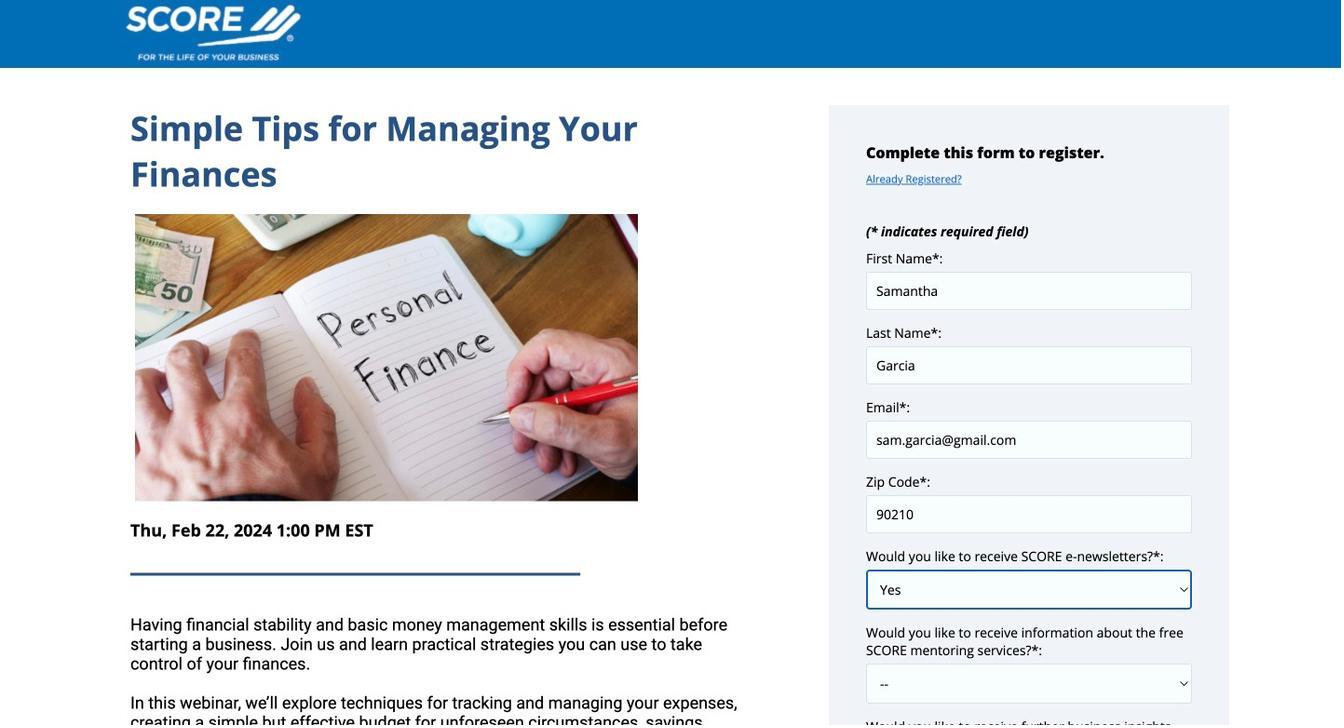 Task type: locate. For each thing, give the bounding box(es) containing it.
webcast details element
[[130, 105, 755, 726]]

none email field inside event registration page element
[[866, 421, 1193, 459]]

None text field
[[866, 272, 1193, 310], [866, 347, 1193, 385], [866, 496, 1193, 534], [866, 272, 1193, 310], [866, 347, 1193, 385], [866, 496, 1193, 534]]

None email field
[[866, 421, 1193, 459]]



Task type: vqa. For each thing, say whether or not it's contained in the screenshot.
'email field'
yes



Task type: describe. For each thing, give the bounding box(es) containing it.
event registration page element
[[0, 0, 1342, 726]]

register for the webcast form
[[866, 105, 1193, 726]]



